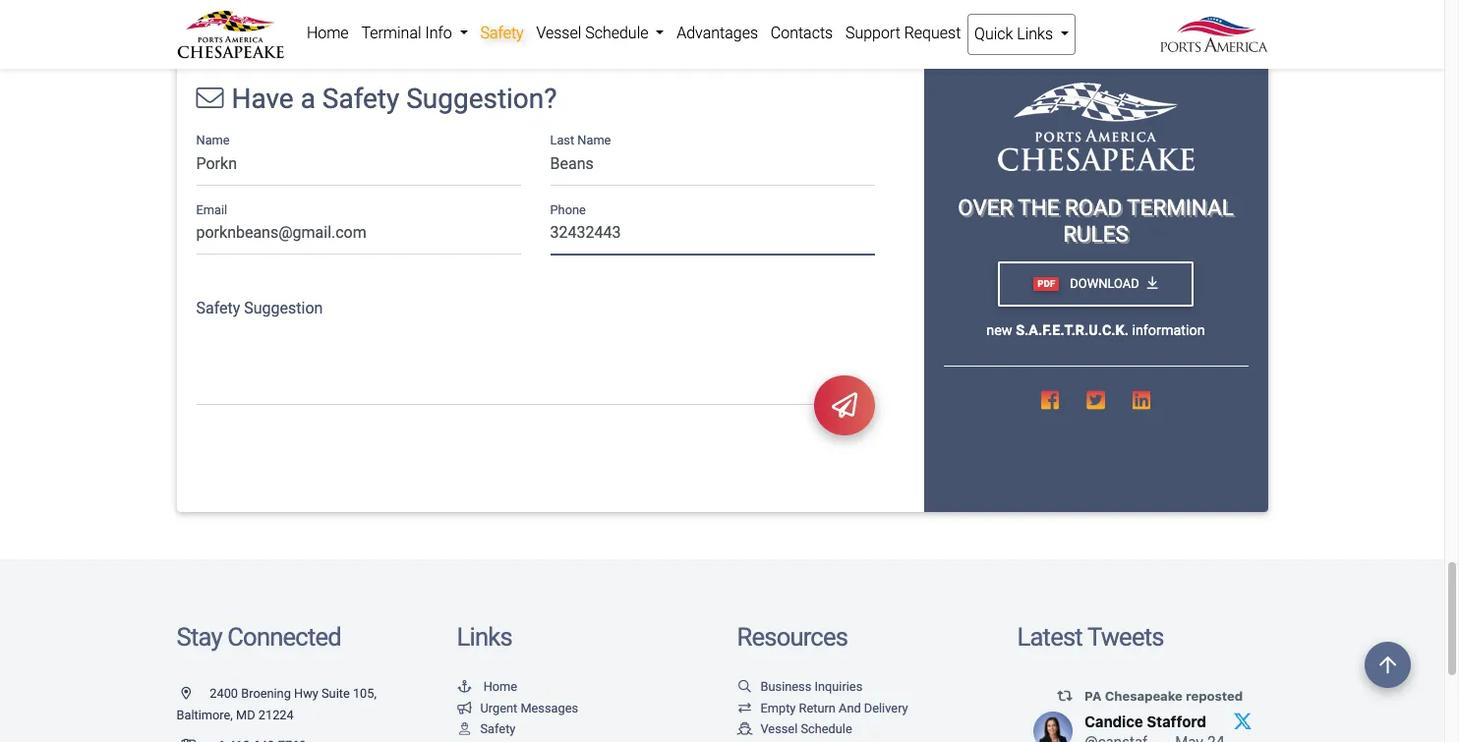 Task type: vqa. For each thing, say whether or not it's contained in the screenshot.
Anchor "image"
yes



Task type: describe. For each thing, give the bounding box(es) containing it.
hwy
[[294, 687, 319, 701]]

advantages
[[677, 24, 758, 42]]

Safety Suggestion text field
[[196, 286, 875, 405]]

support
[[846, 24, 901, 42]]

map marker alt image
[[181, 688, 207, 701]]

Name text field
[[196, 148, 521, 185]]

1 vertical spatial schedule
[[801, 722, 852, 737]]

0 horizontal spatial home
[[307, 24, 349, 42]]

urgent messages link
[[457, 701, 578, 716]]

baltimore,
[[177, 708, 233, 723]]

0 vertical spatial schedule
[[585, 24, 649, 42]]

anchor image
[[457, 682, 473, 694]]

safety down urgent
[[480, 722, 516, 737]]

terminal
[[361, 24, 422, 42]]

a
[[301, 83, 316, 115]]

home link for terminal info link at top left
[[300, 14, 355, 53]]

exchange image
[[737, 703, 753, 715]]

0 horizontal spatial links
[[457, 623, 512, 652]]

safety right the a
[[322, 83, 400, 115]]

go to top image
[[1365, 642, 1411, 689]]

search image
[[737, 682, 753, 694]]

stay
[[177, 623, 222, 652]]

2400 broening hwy suite 105, baltimore, md 21224 link
[[177, 687, 377, 723]]

suite
[[322, 687, 350, 701]]

Email text field
[[196, 217, 521, 255]]

1 horizontal spatial vessel schedule link
[[737, 722, 852, 737]]

vessel schedule inside 'link'
[[537, 24, 653, 42]]

rules
[[1064, 222, 1129, 247]]

stay connected
[[177, 623, 341, 652]]

2 name from the left
[[578, 133, 611, 148]]

Phone text field
[[550, 217, 875, 255]]

delivery
[[864, 701, 909, 716]]

business inquiries link
[[737, 680, 863, 694]]

resources
[[737, 623, 848, 652]]

0 vertical spatial vessel schedule link
[[530, 14, 671, 53]]

latest tweets
[[1018, 623, 1164, 652]]

tweets
[[1088, 623, 1164, 652]]

download
[[1067, 277, 1140, 291]]

return
[[799, 701, 836, 716]]

twitter square image
[[1087, 390, 1105, 411]]

suggestion?
[[406, 83, 557, 115]]

contacts
[[771, 24, 833, 42]]

messages
[[521, 701, 578, 716]]

terminal
[[1128, 195, 1234, 221]]

1 horizontal spatial vessel
[[761, 722, 798, 737]]

bullhorn image
[[457, 703, 473, 715]]

user hard hat image
[[457, 724, 473, 737]]

latest
[[1018, 623, 1083, 652]]

md
[[236, 708, 255, 723]]

2400 broening hwy suite 105, baltimore, md 21224
[[177, 687, 377, 723]]

inquiries
[[815, 680, 863, 694]]

information
[[1133, 323, 1206, 339]]

phone
[[550, 203, 586, 217]]



Task type: locate. For each thing, give the bounding box(es) containing it.
safety
[[480, 24, 524, 42], [322, 83, 400, 115], [196, 299, 240, 317], [480, 722, 516, 737]]

0 vertical spatial vessel schedule
[[537, 24, 653, 42]]

arrow to bottom image
[[1148, 277, 1158, 291]]

1 name from the left
[[196, 133, 230, 148]]

1 horizontal spatial home link
[[457, 680, 517, 694]]

business inquiries
[[761, 680, 863, 694]]

empty return and delivery
[[761, 701, 909, 716]]

linkedin image
[[1133, 390, 1151, 411]]

name
[[196, 133, 230, 148], [578, 133, 611, 148]]

home up urgent
[[484, 680, 517, 694]]

1 horizontal spatial name
[[578, 133, 611, 148]]

quick links link
[[968, 14, 1076, 55]]

0 horizontal spatial vessel schedule
[[537, 24, 653, 42]]

0 vertical spatial home
[[307, 24, 349, 42]]

safety link right info
[[474, 14, 530, 53]]

1 horizontal spatial vessel schedule
[[761, 722, 852, 737]]

pdf
[[1038, 279, 1056, 289]]

0 vertical spatial safety link
[[474, 14, 530, 53]]

0 vertical spatial home link
[[300, 14, 355, 53]]

Last Name text field
[[550, 148, 875, 185]]

1 vertical spatial links
[[457, 623, 512, 652]]

1 vertical spatial home link
[[457, 680, 517, 694]]

terminal info
[[361, 24, 456, 42]]

connected
[[227, 623, 341, 652]]

links right quick
[[1017, 25, 1053, 43]]

s.a.f.e.t.r.u.c.k.
[[1016, 323, 1129, 339]]

over
[[958, 195, 1013, 221]]

seagirt terminal image
[[998, 83, 1195, 172]]

0 horizontal spatial home link
[[300, 14, 355, 53]]

0 horizontal spatial vessel schedule link
[[530, 14, 671, 53]]

home link for urgent messages link
[[457, 680, 517, 694]]

quick links
[[975, 25, 1057, 43]]

support request
[[846, 24, 961, 42]]

email
[[196, 203, 227, 217]]

home link
[[300, 14, 355, 53], [457, 680, 517, 694]]

terminal info link
[[355, 14, 474, 53]]

home link left terminal
[[300, 14, 355, 53]]

the
[[1018, 195, 1060, 221]]

name up email
[[196, 133, 230, 148]]

1 vertical spatial vessel
[[761, 722, 798, 737]]

support request link
[[840, 14, 968, 53]]

home left terminal
[[307, 24, 349, 42]]

safety link for urgent messages link
[[457, 722, 516, 737]]

safety suggestion
[[196, 299, 323, 317]]

empty return and delivery link
[[737, 701, 909, 716]]

1 vertical spatial home
[[484, 680, 517, 694]]

1 horizontal spatial schedule
[[801, 722, 852, 737]]

facebook square image
[[1041, 390, 1060, 411]]

name right last
[[578, 133, 611, 148]]

schedule
[[585, 24, 649, 42], [801, 722, 852, 737]]

urgent messages
[[480, 701, 578, 716]]

21224
[[258, 708, 294, 723]]

quick
[[975, 25, 1014, 43]]

1 vertical spatial vessel schedule
[[761, 722, 852, 737]]

1 vertical spatial vessel schedule link
[[737, 722, 852, 737]]

links up anchor icon
[[457, 623, 512, 652]]

2400
[[210, 687, 238, 701]]

road
[[1065, 195, 1123, 221]]

0 vertical spatial links
[[1017, 25, 1053, 43]]

advantages link
[[671, 14, 765, 53]]

home link up urgent
[[457, 680, 517, 694]]

broening
[[241, 687, 291, 701]]

have
[[232, 83, 294, 115]]

vessel schedule
[[537, 24, 653, 42], [761, 722, 852, 737]]

1 vertical spatial safety link
[[457, 722, 516, 737]]

safety link down urgent
[[457, 722, 516, 737]]

vessel
[[537, 24, 582, 42], [761, 722, 798, 737]]

last
[[550, 133, 575, 148]]

suggestion
[[244, 299, 323, 317]]

0 vertical spatial vessel
[[537, 24, 582, 42]]

new
[[987, 323, 1013, 339]]

safety link
[[474, 14, 530, 53], [457, 722, 516, 737]]

last name
[[550, 133, 611, 148]]

empty
[[761, 701, 796, 716]]

0 horizontal spatial vessel
[[537, 24, 582, 42]]

105,
[[353, 687, 377, 701]]

safety right info
[[480, 24, 524, 42]]

links
[[1017, 25, 1053, 43], [457, 623, 512, 652]]

1 horizontal spatial links
[[1017, 25, 1053, 43]]

have a safety suggestion?
[[232, 83, 557, 115]]

over the road terminal rules
[[958, 195, 1234, 247]]

request
[[905, 24, 961, 42]]

urgent
[[480, 701, 518, 716]]

business
[[761, 680, 812, 694]]

new s.a.f.e.t.r.u.c.k. information
[[987, 323, 1206, 339]]

ship image
[[737, 724, 753, 737]]

1 horizontal spatial home
[[484, 680, 517, 694]]

contacts link
[[765, 14, 840, 53]]

safety link for terminal info link at top left
[[474, 14, 530, 53]]

0 horizontal spatial name
[[196, 133, 230, 148]]

and
[[839, 701, 861, 716]]

info
[[425, 24, 452, 42]]

home
[[307, 24, 349, 42], [484, 680, 517, 694]]

safety left suggestion
[[196, 299, 240, 317]]

0 horizontal spatial schedule
[[585, 24, 649, 42]]

vessel schedule link
[[530, 14, 671, 53], [737, 722, 852, 737]]



